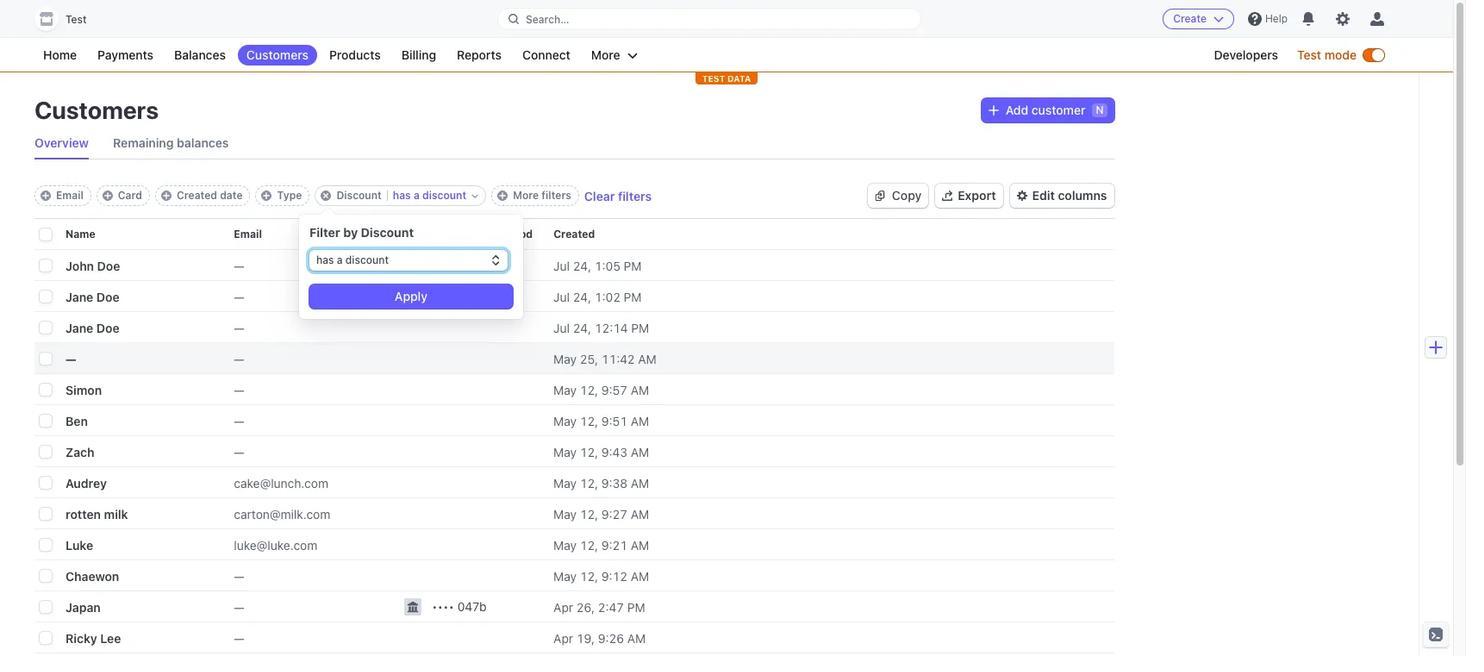 Task type: describe. For each thing, give the bounding box(es) containing it.
filters for clear filters
[[618, 188, 652, 203]]

test for test
[[66, 13, 87, 26]]

19,
[[577, 631, 595, 645]]

2 select item checkbox from the top
[[40, 353, 52, 365]]

name
[[66, 228, 95, 241]]

export button
[[936, 184, 1003, 208]]

japan
[[66, 600, 101, 614]]

may 12, 9:43 am link
[[554, 438, 677, 466]]

may for may 12, 9:57 am
[[554, 382, 577, 397]]

help button
[[1241, 5, 1295, 33]]

may 12, 9:57 am link
[[554, 375, 677, 404]]

jane doe link for jul 24, 12:14 pm
[[66, 313, 179, 342]]

ben link
[[66, 407, 179, 435]]

more button
[[583, 45, 646, 66]]

clear filters button
[[584, 188, 652, 203]]

cake@lunch.com link
[[234, 469, 404, 497]]

reports
[[457, 47, 502, 62]]

simon
[[66, 382, 102, 397]]

am for may 12, 9:27 am
[[631, 507, 649, 521]]

apr 26, 2:47 pm
[[554, 600, 645, 614]]

— link for may 25, 11:42 am
[[234, 344, 404, 373]]

has a discount apply
[[316, 253, 428, 303]]

default
[[404, 228, 442, 241]]

jane for jul 24, 12:14 pm
[[66, 320, 93, 335]]

2:47
[[598, 600, 624, 614]]

has a discount button
[[310, 250, 508, 271]]

test
[[702, 73, 725, 84]]

n
[[1096, 103, 1104, 116]]

simon link
[[66, 375, 179, 404]]

balances
[[177, 135, 229, 150]]

lee
[[100, 631, 121, 645]]

— link for apr 19, 9:26 am
[[234, 624, 404, 652]]

audrey
[[66, 476, 107, 490]]

— link for may 12, 9:12 am
[[234, 562, 404, 590]]

am for may 12, 9:57 am
[[631, 382, 649, 397]]

may 12, 9:12 am
[[554, 569, 649, 583]]

remove discount image
[[321, 191, 331, 201]]

— link for jul 24, 1:02 pm
[[234, 282, 404, 311]]

1:05
[[595, 258, 621, 273]]

svg image inside copy popup button
[[875, 191, 885, 201]]

balances link
[[166, 45, 234, 66]]

help
[[1266, 12, 1288, 25]]

test button
[[34, 7, 104, 31]]

apr for apr 19, 9:26 am
[[554, 631, 573, 645]]

overview link
[[34, 128, 89, 159]]

0 horizontal spatial customers
[[34, 96, 159, 124]]

filters for more filters
[[542, 189, 572, 202]]

9:21
[[602, 538, 628, 552]]

12, for 9:38
[[580, 476, 598, 490]]

customers link
[[238, 45, 317, 66]]

apr 19, 9:26 am link
[[554, 624, 677, 652]]

9:57
[[602, 382, 628, 397]]

card
[[118, 189, 142, 202]]

connect
[[522, 47, 571, 62]]

may 12, 9:51 am
[[554, 413, 649, 428]]

edit columns
[[1033, 188, 1107, 203]]

1 horizontal spatial svg image
[[989, 105, 999, 116]]

— link for jul 24, 12:14 pm
[[234, 313, 404, 342]]

am for may 25, 11:42 am
[[638, 351, 657, 366]]

created for created
[[554, 228, 595, 241]]

may for may 12, 9:43 am
[[554, 444, 577, 459]]

12:14
[[595, 320, 628, 335]]

24, for 12:14
[[573, 320, 592, 335]]

add card image
[[102, 191, 113, 201]]

— link for apr 26, 2:47 pm
[[234, 593, 404, 621]]

Search… search field
[[498, 8, 921, 30]]

12, for 9:12
[[580, 569, 598, 583]]

jul 24, 1:02 pm
[[554, 289, 642, 304]]

select item checkbox for zach
[[40, 446, 52, 458]]

reports link
[[448, 45, 510, 66]]

zach
[[66, 444, 94, 459]]

Search… text field
[[498, 8, 921, 30]]

apr 19, 9:26 am
[[554, 631, 646, 645]]

add
[[1006, 103, 1029, 117]]

select item checkbox for chaewon
[[40, 570, 52, 582]]

— for jul 24, 1:02 pm
[[234, 289, 244, 304]]

tab list containing overview
[[34, 128, 1114, 160]]

clear
[[584, 188, 615, 203]]

pm for jul 24, 1:02 pm
[[624, 289, 642, 304]]

add email image
[[41, 191, 51, 201]]

method
[[493, 228, 533, 241]]

select item checkbox for audrey
[[40, 477, 52, 489]]

am for may 12, 9:43 am
[[631, 444, 649, 459]]

home
[[43, 47, 77, 62]]

jul for jul 24, 1:02 pm
[[554, 289, 570, 304]]

luke@luke.com link
[[234, 531, 404, 559]]

— for apr 26, 2:47 pm
[[234, 600, 244, 614]]

select item checkbox for john doe
[[40, 260, 52, 272]]

may 12, 9:38 am
[[554, 476, 649, 490]]

select item checkbox for simon
[[40, 384, 52, 396]]

select item checkbox for ricky lee
[[40, 632, 52, 644]]

may 25, 11:42 am link
[[554, 344, 677, 373]]

more for more filters
[[513, 189, 539, 202]]

discount for has a discount apply
[[346, 253, 389, 266]]

by
[[343, 225, 358, 240]]

— for may 12, 9:57 am
[[234, 382, 244, 397]]

select item checkbox for ben
[[40, 415, 52, 427]]

pm for apr 26, 2:47 pm
[[627, 600, 645, 614]]

balances
[[174, 47, 226, 62]]

chaewon
[[66, 569, 119, 583]]

email inside 'clear filters' toolbar
[[56, 189, 83, 202]]

mode
[[1325, 47, 1357, 62]]

9:27
[[602, 507, 628, 521]]

may 12, 9:21 am link
[[554, 531, 677, 559]]

jane for jul 24, 1:02 pm
[[66, 289, 93, 304]]

billing
[[402, 47, 436, 62]]

ricky
[[66, 631, 97, 645]]

am for may 12, 9:38 am
[[631, 476, 649, 490]]

luke link
[[66, 531, 179, 559]]

12, for 9:57
[[580, 382, 598, 397]]

jane doe for jul 24, 12:14 pm
[[66, 320, 119, 335]]

a for has a discount
[[414, 189, 420, 202]]

has for has a discount
[[393, 189, 411, 202]]

milk
[[104, 507, 128, 521]]

cake@lunch.com
[[234, 476, 328, 490]]

9:51
[[602, 413, 628, 428]]

edit
[[1033, 188, 1055, 203]]

has for has a discount apply
[[316, 253, 334, 266]]

— for jul 24, 1:05 pm
[[234, 258, 244, 273]]

Select All checkbox
[[40, 229, 52, 241]]

11:42
[[602, 351, 635, 366]]

may 25, 11:42 am
[[554, 351, 657, 366]]

may 12, 9:51 am link
[[554, 407, 677, 435]]

12, for 9:51
[[580, 413, 598, 428]]

test data
[[702, 73, 751, 84]]

payments
[[97, 47, 154, 62]]

may 12, 9:43 am
[[554, 444, 649, 459]]

may for may 12, 9:51 am
[[554, 413, 577, 428]]

apr for apr 26, 2:47 pm
[[554, 600, 573, 614]]

— for may 12, 9:12 am
[[234, 569, 244, 583]]

••••
[[432, 599, 454, 614]]

payments link
[[89, 45, 162, 66]]

047b
[[458, 599, 487, 614]]

john doe
[[66, 258, 120, 273]]



Task type: locate. For each thing, give the bounding box(es) containing it.
jane doe link up simon link
[[66, 313, 179, 342]]

rotten milk
[[66, 507, 128, 521]]

create
[[1174, 12, 1207, 25]]

3 12, from the top
[[580, 444, 598, 459]]

1 vertical spatial created
[[554, 228, 595, 241]]

4 select item checkbox from the top
[[40, 477, 52, 489]]

filter
[[310, 225, 340, 240]]

1 vertical spatial more
[[513, 189, 539, 202]]

discount right remove discount icon
[[337, 189, 382, 202]]

Select Item checkbox
[[40, 291, 52, 303], [40, 353, 52, 365], [40, 384, 52, 396], [40, 477, 52, 489], [40, 601, 52, 613], [40, 632, 52, 644]]

created for created date
[[177, 189, 217, 202]]

jane
[[66, 289, 93, 304], [66, 320, 93, 335]]

jul for jul 24, 12:14 pm
[[554, 320, 570, 335]]

has inside 'clear filters' toolbar
[[393, 189, 411, 202]]

— for jul 24, 12:14 pm
[[234, 320, 244, 335]]

— link for jul 24, 1:05 pm
[[234, 251, 404, 280]]

may for may 12, 9:38 am
[[554, 476, 577, 490]]

doe up simon link
[[96, 320, 119, 335]]

may up the may 12, 9:12 am
[[554, 538, 577, 552]]

has down filter
[[316, 253, 334, 266]]

clear filters toolbar
[[34, 185, 652, 206]]

9:12
[[602, 569, 628, 583]]

3 select item checkbox from the top
[[40, 384, 52, 396]]

am right '9:51'
[[631, 413, 649, 428]]

— for may 12, 9:51 am
[[234, 413, 244, 428]]

has inside has a discount apply
[[316, 253, 334, 266]]

select item checkbox for rotten milk
[[40, 508, 52, 520]]

— link for may 12, 9:51 am
[[234, 407, 404, 435]]

doe down john doe link
[[96, 289, 119, 304]]

2 24, from the top
[[573, 289, 592, 304]]

0 vertical spatial jul
[[554, 258, 570, 273]]

1 vertical spatial 24,
[[573, 289, 592, 304]]

0 vertical spatial email
[[56, 189, 83, 202]]

12, left 9:57
[[580, 382, 598, 397]]

svg image left copy
[[875, 191, 885, 201]]

0 vertical spatial more
[[591, 47, 620, 62]]

test left mode
[[1298, 47, 1322, 62]]

filters right clear
[[618, 188, 652, 203]]

pm inside "link"
[[631, 320, 649, 335]]

test up home
[[66, 13, 87, 26]]

1 vertical spatial jul
[[554, 289, 570, 304]]

luke@luke.com
[[234, 538, 318, 552]]

may for may 12, 9:27 am
[[554, 507, 577, 521]]

am right 9:38
[[631, 476, 649, 490]]

has a discount
[[393, 189, 467, 202]]

1 apr from the top
[[554, 600, 573, 614]]

test inside button
[[66, 13, 87, 26]]

columns
[[1058, 188, 1107, 203]]

2 may from the top
[[554, 382, 577, 397]]

1 horizontal spatial customers
[[247, 47, 309, 62]]

apply
[[395, 289, 428, 303]]

— link for may 12, 9:57 am
[[234, 375, 404, 404]]

more for more
[[591, 47, 620, 62]]

may down may 12, 9:43 am
[[554, 476, 577, 490]]

may 12, 9:27 am link
[[554, 500, 677, 528]]

developers
[[1214, 47, 1279, 62]]

0 vertical spatial discount
[[337, 189, 382, 202]]

test for test mode
[[1298, 47, 1322, 62]]

a up default
[[414, 189, 420, 202]]

discount for has a discount
[[422, 189, 467, 202]]

1 vertical spatial svg image
[[875, 191, 885, 201]]

discount
[[422, 189, 467, 202], [346, 253, 389, 266]]

jul 24, 12:14 pm
[[554, 320, 649, 335]]

2 jul from the top
[[554, 289, 570, 304]]

6 may from the top
[[554, 507, 577, 521]]

more inside button
[[591, 47, 620, 62]]

more right add more filters icon
[[513, 189, 539, 202]]

2 vertical spatial jul
[[554, 320, 570, 335]]

test mode
[[1298, 47, 1357, 62]]

am right 11:42
[[638, 351, 657, 366]]

am right 9:27
[[631, 507, 649, 521]]

type
[[277, 189, 302, 202]]

more right connect
[[591, 47, 620, 62]]

1 12, from the top
[[580, 382, 598, 397]]

0 vertical spatial doe
[[97, 258, 120, 273]]

6 select item checkbox from the top
[[40, 632, 52, 644]]

japan link
[[66, 593, 179, 621]]

created inside 'clear filters' toolbar
[[177, 189, 217, 202]]

discount down filter by discount
[[346, 253, 389, 266]]

am inside 'link'
[[631, 382, 649, 397]]

email right add email icon
[[56, 189, 83, 202]]

apply button
[[310, 285, 513, 309]]

24, left 1:05
[[573, 258, 592, 273]]

12, inside 'link'
[[580, 382, 598, 397]]

•••• 047b link
[[394, 588, 554, 623]]

0 horizontal spatial a
[[337, 253, 343, 266]]

5 select item checkbox from the top
[[40, 601, 52, 613]]

0 horizontal spatial test
[[66, 13, 87, 26]]

svg image
[[989, 105, 999, 116], [875, 191, 885, 201]]

may for may 12, 9:12 am
[[554, 569, 577, 583]]

select item checkbox for jane doe
[[40, 322, 52, 334]]

discount inside has a discount apply
[[346, 253, 389, 266]]

may up 26,
[[554, 569, 577, 583]]

filter by discount
[[310, 225, 414, 240]]

may for may 12, 9:21 am
[[554, 538, 577, 552]]

carton@milk.com
[[234, 507, 330, 521]]

4 may from the top
[[554, 444, 577, 459]]

may
[[554, 351, 577, 366], [554, 382, 577, 397], [554, 413, 577, 428], [554, 444, 577, 459], [554, 476, 577, 490], [554, 507, 577, 521], [554, 538, 577, 552], [554, 569, 577, 583]]

24, for 1:02
[[573, 289, 592, 304]]

24, inside "link"
[[573, 320, 592, 335]]

1 horizontal spatial test
[[1298, 47, 1322, 62]]

0 vertical spatial jane doe
[[66, 289, 119, 304]]

5 select item checkbox from the top
[[40, 508, 52, 520]]

1 jane from the top
[[66, 289, 93, 304]]

doe
[[97, 258, 120, 273], [96, 289, 119, 304], [96, 320, 119, 335]]

created date
[[177, 189, 243, 202]]

1 horizontal spatial filters
[[618, 188, 652, 203]]

5 may from the top
[[554, 476, 577, 490]]

1 vertical spatial jane
[[66, 320, 93, 335]]

1 vertical spatial apr
[[554, 631, 573, 645]]

home link
[[34, 45, 85, 66]]

Select Item checkbox
[[40, 260, 52, 272], [40, 322, 52, 334], [40, 415, 52, 427], [40, 446, 52, 458], [40, 508, 52, 520], [40, 539, 52, 551], [40, 570, 52, 582]]

am for may 12, 9:51 am
[[631, 413, 649, 428]]

discount left edit discount icon
[[422, 189, 467, 202]]

john doe link
[[66, 251, 179, 280]]

6 12, from the top
[[580, 538, 598, 552]]

discount up has a discount popup button on the top left of page
[[361, 225, 414, 240]]

apr left 26,
[[554, 600, 573, 614]]

pm
[[624, 258, 642, 273], [624, 289, 642, 304], [631, 320, 649, 335], [627, 600, 645, 614]]

0 horizontal spatial has
[[316, 253, 334, 266]]

jul left 1:05
[[554, 258, 570, 273]]

jul inside "link"
[[554, 320, 570, 335]]

jane doe link for jul 24, 1:02 pm
[[66, 282, 179, 311]]

1 vertical spatial customers
[[34, 96, 159, 124]]

jul 24, 1:05 pm
[[554, 258, 642, 273]]

add more filters image
[[498, 191, 508, 201]]

ricky lee
[[66, 631, 121, 645]]

2 jane from the top
[[66, 320, 93, 335]]

24, left 1:02
[[573, 289, 592, 304]]

0 vertical spatial has
[[393, 189, 411, 202]]

ben
[[66, 413, 88, 428]]

am right 9:21 at the bottom of page
[[631, 538, 649, 552]]

9:26
[[598, 631, 624, 645]]

12, left 9:43
[[580, 444, 598, 459]]

pm right 1:05
[[624, 258, 642, 273]]

3 may from the top
[[554, 413, 577, 428]]

discount inside 'clear filters' toolbar
[[422, 189, 467, 202]]

ricky lee link
[[66, 624, 179, 652]]

12, for 9:21
[[580, 538, 598, 552]]

doe for jul 24, 1:02 pm
[[96, 289, 119, 304]]

overview
[[34, 135, 89, 150]]

edit columns button
[[1010, 184, 1114, 208]]

1 jane doe link from the top
[[66, 282, 179, 311]]

customers left products
[[247, 47, 309, 62]]

billing link
[[393, 45, 445, 66]]

select item checkbox for luke
[[40, 539, 52, 551]]

am right 9:12
[[631, 569, 649, 583]]

0 vertical spatial jane doe link
[[66, 282, 179, 311]]

rotten milk link
[[66, 500, 179, 528]]

a inside toolbar
[[414, 189, 420, 202]]

0 vertical spatial test
[[66, 13, 87, 26]]

jul
[[554, 258, 570, 273], [554, 289, 570, 304], [554, 320, 570, 335]]

12, for 9:27
[[580, 507, 598, 521]]

7 12, from the top
[[580, 569, 598, 583]]

jul 24, 12:14 pm link
[[554, 313, 677, 342]]

date
[[220, 189, 243, 202]]

— for may 25, 11:42 am
[[234, 351, 244, 366]]

may 12, 9:27 am
[[554, 507, 649, 521]]

apr left 19,
[[554, 631, 573, 645]]

am for apr 19, 9:26 am
[[627, 631, 646, 645]]

7 select item checkbox from the top
[[40, 570, 52, 582]]

created right add created date "icon"
[[177, 189, 217, 202]]

developers link
[[1206, 45, 1287, 66]]

add customer
[[1006, 103, 1086, 117]]

1 vertical spatial doe
[[96, 289, 119, 304]]

more inside 'clear filters' toolbar
[[513, 189, 539, 202]]

1:02
[[595, 289, 621, 304]]

1 may from the top
[[554, 351, 577, 366]]

doe right the john
[[97, 258, 120, 273]]

jul 24, 1:05 pm link
[[554, 251, 677, 280]]

1 jane doe from the top
[[66, 289, 119, 304]]

— for apr 19, 9:26 am
[[234, 631, 244, 645]]

— link for may 12, 9:43 am
[[234, 438, 404, 466]]

1 horizontal spatial more
[[591, 47, 620, 62]]

jane doe
[[66, 289, 119, 304], [66, 320, 119, 335]]

1 vertical spatial discount
[[346, 253, 389, 266]]

remaining balances
[[113, 135, 229, 150]]

am right 9:57
[[631, 382, 649, 397]]

1 vertical spatial jane doe
[[66, 320, 119, 335]]

pm right 2:47
[[627, 600, 645, 614]]

0 vertical spatial 24,
[[573, 258, 592, 273]]

jane doe link down john doe link
[[66, 282, 179, 311]]

may down may 12, 9:57 am at the bottom left of the page
[[554, 413, 577, 428]]

0 vertical spatial created
[[177, 189, 217, 202]]

filters left clear
[[542, 189, 572, 202]]

26,
[[577, 600, 595, 614]]

am right 9:43
[[631, 444, 649, 459]]

0 horizontal spatial created
[[177, 189, 217, 202]]

created up jul 24, 1:05 pm
[[554, 228, 595, 241]]

products
[[329, 47, 381, 62]]

jane doe link
[[66, 282, 179, 311], [66, 313, 179, 342]]

1 select item checkbox from the top
[[40, 291, 52, 303]]

0 vertical spatial a
[[414, 189, 420, 202]]

12, left 9:27
[[580, 507, 598, 521]]

4 12, from the top
[[580, 476, 598, 490]]

1 horizontal spatial email
[[234, 228, 262, 241]]

0 horizontal spatial email
[[56, 189, 83, 202]]

filters
[[618, 188, 652, 203], [542, 189, 572, 202]]

— for may 12, 9:43 am
[[234, 444, 244, 459]]

edit discount image
[[472, 192, 479, 199]]

doe for jul 24, 1:05 pm
[[97, 258, 120, 273]]

0 vertical spatial jane
[[66, 289, 93, 304]]

pm for jul 24, 12:14 pm
[[631, 320, 649, 335]]

24, left '12:14'
[[573, 320, 592, 335]]

may 12, 9:21 am
[[554, 538, 649, 552]]

pm for jul 24, 1:05 pm
[[624, 258, 642, 273]]

may 12, 9:38 am link
[[554, 469, 677, 497]]

1 jul from the top
[[554, 258, 570, 273]]

may left 25,
[[554, 351, 577, 366]]

john
[[66, 258, 94, 273]]

2 apr from the top
[[554, 631, 573, 645]]

0 vertical spatial apr
[[554, 600, 573, 614]]

4 select item checkbox from the top
[[40, 446, 52, 458]]

may up may 12, 9:51 am
[[554, 382, 577, 397]]

1 24, from the top
[[573, 258, 592, 273]]

may up may 12, 9:38 am
[[554, 444, 577, 459]]

12, left 9:21 at the bottom of page
[[580, 538, 598, 552]]

1 horizontal spatial discount
[[422, 189, 467, 202]]

am right 9:26 at the bottom
[[627, 631, 646, 645]]

1 horizontal spatial a
[[414, 189, 420, 202]]

may for may 25, 11:42 am
[[554, 351, 577, 366]]

1 vertical spatial jane doe link
[[66, 313, 179, 342]]

rotten
[[66, 507, 101, 521]]

a inside has a discount apply
[[337, 253, 343, 266]]

3 jul from the top
[[554, 320, 570, 335]]

1 vertical spatial has
[[316, 253, 334, 266]]

discount inside 'clear filters' toolbar
[[337, 189, 382, 202]]

add type image
[[262, 191, 272, 201]]

doe for jul 24, 12:14 pm
[[96, 320, 119, 335]]

luke
[[66, 538, 93, 552]]

12, left '9:51'
[[580, 413, 598, 428]]

copy
[[892, 188, 922, 203]]

6 select item checkbox from the top
[[40, 539, 52, 551]]

3 select item checkbox from the top
[[40, 415, 52, 427]]

12, left 9:12
[[580, 569, 598, 583]]

0 vertical spatial customers
[[247, 47, 309, 62]]

0 horizontal spatial filters
[[542, 189, 572, 202]]

8 may from the top
[[554, 569, 577, 583]]

0 vertical spatial svg image
[[989, 105, 999, 116]]

am for may 12, 9:12 am
[[631, 569, 649, 583]]

pm right '12:14'
[[631, 320, 649, 335]]

2 select item checkbox from the top
[[40, 322, 52, 334]]

email down date
[[234, 228, 262, 241]]

select item checkbox for japan
[[40, 601, 52, 613]]

12, left 9:38
[[580, 476, 598, 490]]

svg image left add
[[989, 105, 999, 116]]

am for may 12, 9:21 am
[[631, 538, 649, 552]]

7 may from the top
[[554, 538, 577, 552]]

a for has a discount apply
[[337, 253, 343, 266]]

9:43
[[602, 444, 628, 459]]

2 12, from the top
[[580, 413, 598, 428]]

1 vertical spatial discount
[[361, 225, 414, 240]]

has up default
[[393, 189, 411, 202]]

discount
[[337, 189, 382, 202], [361, 225, 414, 240]]

jul 24, 1:02 pm link
[[554, 282, 677, 311]]

am
[[638, 351, 657, 366], [631, 382, 649, 397], [631, 413, 649, 428], [631, 444, 649, 459], [631, 476, 649, 490], [631, 507, 649, 521], [631, 538, 649, 552], [631, 569, 649, 583], [627, 631, 646, 645]]

2 jane doe from the top
[[66, 320, 119, 335]]

select item checkbox for jane doe
[[40, 291, 52, 303]]

3 24, from the top
[[573, 320, 592, 335]]

24,
[[573, 258, 592, 273], [573, 289, 592, 304], [573, 320, 592, 335]]

2 vertical spatial 24,
[[573, 320, 592, 335]]

0 horizontal spatial more
[[513, 189, 539, 202]]

jul down jul 24, 1:02 pm
[[554, 320, 570, 335]]

5 12, from the top
[[580, 507, 598, 521]]

jul for jul 24, 1:05 pm
[[554, 258, 570, 273]]

connect link
[[514, 45, 579, 66]]

pm right 1:02
[[624, 289, 642, 304]]

1 select item checkbox from the top
[[40, 260, 52, 272]]

1 vertical spatial a
[[337, 253, 343, 266]]

24, for 1:05
[[573, 258, 592, 273]]

1 horizontal spatial has
[[393, 189, 411, 202]]

remaining balances link
[[113, 128, 229, 159]]

more filters
[[513, 189, 572, 202]]

jane doe for jul 24, 1:02 pm
[[66, 289, 119, 304]]

products link
[[321, 45, 389, 66]]

may inside 'link'
[[554, 382, 577, 397]]

0 vertical spatial discount
[[422, 189, 467, 202]]

1 vertical spatial email
[[234, 228, 262, 241]]

a down filter
[[337, 253, 343, 266]]

tab list
[[34, 128, 1114, 160]]

2 vertical spatial doe
[[96, 320, 119, 335]]

export
[[958, 188, 996, 203]]

jul left 1:02
[[554, 289, 570, 304]]

0 horizontal spatial svg image
[[875, 191, 885, 201]]

customers up overview
[[34, 96, 159, 124]]

may up the may 12, 9:21 am
[[554, 507, 577, 521]]

1 vertical spatial test
[[1298, 47, 1322, 62]]

•••• 047b
[[432, 599, 487, 614]]

1 horizontal spatial created
[[554, 228, 595, 241]]

2 jane doe link from the top
[[66, 313, 179, 342]]

0 horizontal spatial discount
[[346, 253, 389, 266]]

may 12, 9:12 am link
[[554, 562, 677, 590]]

12, for 9:43
[[580, 444, 598, 459]]

add created date image
[[161, 191, 172, 201]]

—
[[234, 258, 244, 273], [234, 289, 244, 304], [234, 320, 244, 335], [66, 351, 76, 366], [234, 351, 244, 366], [234, 382, 244, 397], [234, 413, 244, 428], [234, 444, 244, 459], [234, 569, 244, 583], [234, 600, 244, 614], [234, 631, 244, 645]]



Task type: vqa. For each thing, say whether or not it's contained in the screenshot.


